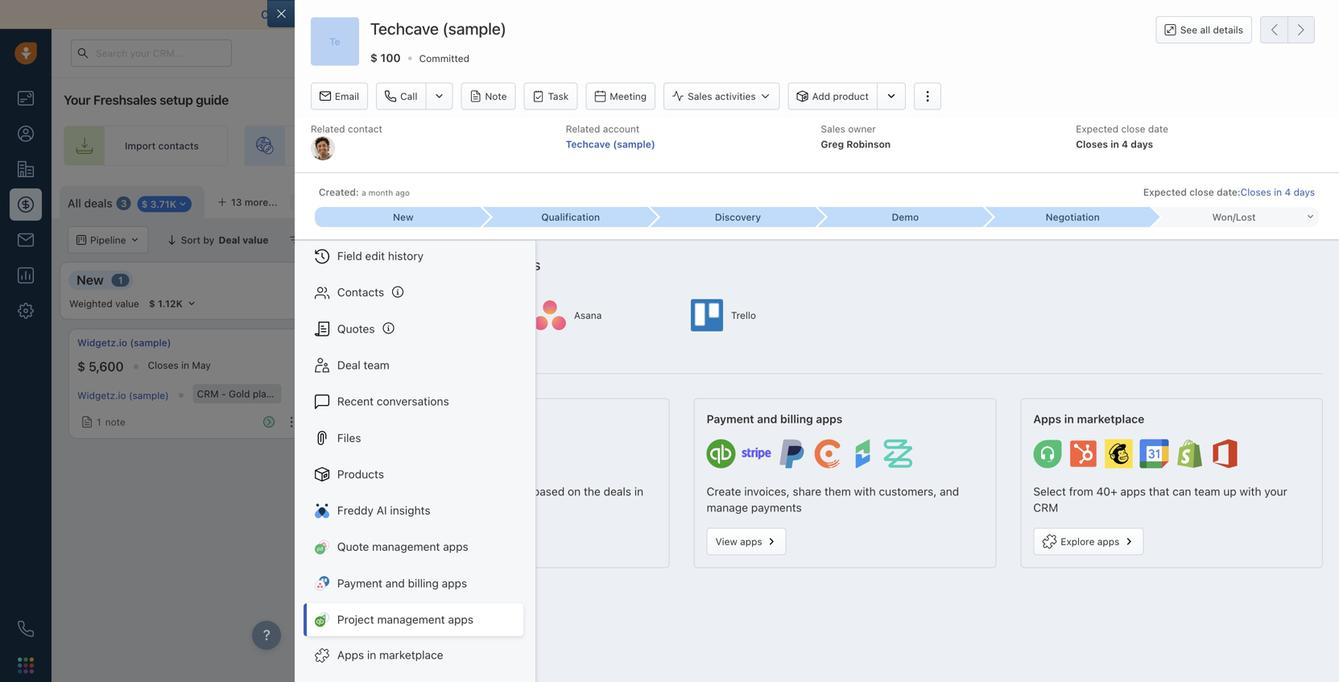 Task type: vqa. For each thing, say whether or not it's contained in the screenshot.
UNIT PRICE $ 100
no



Task type: locate. For each thing, give the bounding box(es) containing it.
close left date:
[[1190, 186, 1215, 198]]

payment and billing apps up "invoices,"
[[707, 412, 843, 426]]

and right quotas
[[1160, 234, 1177, 246]]

1 - from the left
[[221, 388, 226, 400]]

create quotes and proposals based on the deals in your crm
[[380, 485, 644, 514]]

sales
[[688, 91, 713, 102], [821, 123, 846, 135]]

1 vertical spatial widgetz.io
[[77, 390, 126, 401]]

0 horizontal spatial billing
[[408, 577, 439, 590]]

deal left owners
[[426, 234, 446, 246]]

5,600
[[89, 359, 124, 374]]

1 note
[[97, 417, 125, 428], [1116, 417, 1145, 428]]

1 vertical spatial new
[[77, 272, 104, 288]]

techcave (sample) inside dialog
[[370, 19, 507, 38]]

container_wx8msf4aqz5i3rn1 image for all deal owners button
[[394, 234, 405, 246]]

website
[[343, 140, 380, 151]]

connect your mailbox link
[[261, 8, 380, 21]]

1 monthly from the left
[[275, 388, 311, 400]]

container_wx8msf4aqz5i3rn1 image inside the quotas and forecasting "link"
[[1109, 234, 1120, 246]]

container_wx8msf4aqz5i3rn1 image down $ 3,200
[[1101, 417, 1112, 428]]

1 vertical spatial 100
[[350, 359, 373, 374]]

1 horizontal spatial qualification
[[541, 211, 600, 223]]

2 horizontal spatial closes
[[1241, 186, 1272, 198]]

view apps down manage
[[716, 536, 763, 547]]

container_wx8msf4aqz5i3rn1 image inside 1 filter applied button
[[290, 234, 301, 246]]

4 for expected close date: closes in 4 days
[[1285, 186, 1291, 198]]

with right can
[[1240, 485, 1262, 498]]

view apps for create quotes and proposals based on the deals in your crm
[[389, 536, 436, 547]]

container_wx8msf4aqz5i3rn1 image inside all deal owners button
[[394, 234, 405, 246]]

view
[[389, 536, 411, 547], [716, 536, 738, 547]]

1 horizontal spatial payment and billing apps
[[707, 412, 843, 426]]

widgetz.io (sample) down 5,600
[[77, 390, 169, 401]]

0 horizontal spatial with
[[854, 485, 876, 498]]

gold for $ 3,200
[[1243, 388, 1264, 400]]

0 vertical spatial payment
[[707, 412, 754, 426]]

container_wx8msf4aqz5i3rn1 image for quotas and forecasting
[[1109, 234, 1120, 246]]

customers,
[[879, 485, 937, 498]]

freddy
[[337, 504, 374, 517]]

payment and billing apps
[[707, 412, 843, 426], [337, 577, 467, 590]]

1 note down 5,600
[[97, 417, 125, 428]]

crm inside create quotes and proposals based on the deals in your crm
[[406, 501, 431, 514]]

techcave (sample) link down account
[[566, 138, 655, 150]]

with right them
[[854, 485, 876, 498]]

techcave (sample) dialog
[[267, 0, 1340, 682]]

1 vertical spatial techcave
[[566, 138, 611, 150]]

1 horizontal spatial -
[[1235, 388, 1240, 400]]

0 horizontal spatial container_wx8msf4aqz5i3rn1 image
[[81, 417, 93, 428]]

(sample) right inc
[[384, 388, 424, 399]]

widgetz.io up $ 5,600
[[77, 337, 127, 348]]

1 horizontal spatial container_wx8msf4aqz5i3rn1 image
[[290, 234, 301, 246]]

0 horizontal spatial view apps button
[[380, 528, 460, 556]]

1 related from the left
[[311, 123, 345, 135]]

team
[[565, 140, 588, 151], [364, 358, 390, 372], [1195, 485, 1221, 498]]

0 horizontal spatial plan
[[253, 388, 272, 400]]

0 horizontal spatial payment
[[337, 577, 383, 590]]

expected left date
[[1076, 123, 1119, 135]]

create inside create invoices, share them with customers, and manage payments
[[707, 485, 741, 498]]

bring in website leads
[[305, 140, 407, 151]]

all up history
[[412, 234, 424, 246]]

1 horizontal spatial expected
[[1144, 186, 1187, 198]]

1 horizontal spatial close
[[1190, 186, 1215, 198]]

4 left set at right top
[[1122, 138, 1129, 150]]

view apps down 'insights'
[[389, 536, 436, 547]]

container_wx8msf4aqz5i3rn1 image
[[1109, 234, 1120, 246], [1101, 417, 1112, 428]]

$ 100 up call button
[[370, 51, 401, 64]]

2 horizontal spatial team
[[1195, 485, 1221, 498]]

1 gold from the left
[[229, 388, 250, 400]]

1 inside button
[[307, 234, 312, 246]]

techcave (sample) link
[[566, 138, 655, 150], [1097, 390, 1183, 401]]

(sample) up committed
[[443, 19, 507, 38]]

- for $ 3,200
[[1235, 388, 1240, 400]]

2 note from the left
[[1125, 417, 1145, 428]]

1 horizontal spatial payment
[[707, 412, 754, 426]]

1 vertical spatial techcave (sample) link
[[1097, 390, 1183, 401]]

lost
[[1236, 211, 1256, 223]]

Search your CRM... text field
[[71, 39, 232, 67]]

2 monthly from the left
[[1289, 388, 1325, 400]]

1 widgetz.io from the top
[[77, 337, 127, 348]]

0 vertical spatial add
[[812, 91, 831, 102]]

the
[[584, 485, 601, 498]]

sales left activities
[[688, 91, 713, 102]]

create for create quotes and proposals based on the deals in your crm
[[380, 485, 415, 498]]

$ 100 up the acme at left
[[339, 359, 373, 374]]

recent conversations
[[337, 395, 449, 408]]

1 view apps button from the left
[[380, 528, 460, 556]]

0 vertical spatial project management apps
[[367, 256, 541, 273]]

conversations
[[377, 395, 449, 408]]

0 horizontal spatial related
[[311, 123, 345, 135]]

set
[[1129, 140, 1144, 151]]

(sample)
[[443, 19, 507, 38], [613, 138, 655, 150], [130, 337, 171, 348], [384, 388, 424, 399], [314, 388, 354, 400], [129, 390, 169, 401], [1143, 390, 1183, 401]]

import up "quotas and forecasting"
[[1159, 194, 1190, 205]]

0 horizontal spatial closes
[[148, 360, 179, 371]]

billing
[[780, 412, 813, 426], [408, 577, 439, 590]]

guide
[[196, 92, 229, 108]]

payment and billing apps down quote management apps
[[337, 577, 467, 590]]

project management apps down quote management apps
[[337, 613, 474, 626]]

add left product
[[812, 91, 831, 102]]

0 vertical spatial techcave (sample)
[[370, 19, 507, 38]]

0 vertical spatial container_wx8msf4aqz5i3rn1 image
[[1109, 234, 1120, 246]]

2 vertical spatial team
[[1195, 485, 1221, 498]]

deals inside create quotes and proposals based on the deals in your crm
[[604, 485, 632, 498]]

and right customers,
[[940, 485, 959, 498]]

1 vertical spatial widgetz.io (sample) link
[[77, 390, 169, 401]]

0 horizontal spatial expected
[[1076, 123, 1119, 135]]

0 horizontal spatial apps in marketplace
[[337, 648, 443, 662]]

1 horizontal spatial apps
[[1034, 412, 1062, 426]]

0 vertical spatial techcave
[[370, 19, 439, 38]]

0 vertical spatial apps in marketplace
[[1034, 412, 1145, 426]]

techcave down $ 3,200
[[1097, 390, 1140, 401]]

4 up search field
[[1285, 186, 1291, 198]]

2-
[[571, 8, 583, 21]]

create up 'insights'
[[380, 485, 415, 498]]

1 with from the left
[[854, 485, 876, 498]]

apps
[[508, 256, 541, 273], [816, 412, 843, 426], [1121, 485, 1146, 498], [414, 536, 436, 547], [740, 536, 763, 547], [1098, 536, 1120, 547], [443, 540, 469, 554], [442, 577, 467, 590], [448, 613, 474, 626]]

$ for acme inc (sample)
[[339, 359, 347, 374]]

0 vertical spatial expected
[[1076, 123, 1119, 135]]

set up your sales pipeline
[[1129, 140, 1248, 151]]

0 horizontal spatial deal
[[426, 234, 446, 246]]

1 horizontal spatial marketplace
[[1077, 412, 1145, 426]]

meeting button
[[586, 83, 656, 110]]

project management apps down all deal owners
[[367, 256, 541, 273]]

100
[[381, 51, 401, 64], [350, 359, 373, 374]]

deals left 3
[[84, 197, 113, 210]]

0 vertical spatial marketplace
[[1077, 412, 1145, 426]]

0 horizontal spatial 4
[[1122, 138, 1129, 150]]

monthly left (sa
[[1289, 388, 1325, 400]]

invite your team link
[[452, 126, 617, 166]]

0 horizontal spatial note
[[105, 417, 125, 428]]

manage
[[707, 501, 748, 514]]

and right quotes
[[457, 485, 476, 498]]

import deals group
[[1137, 186, 1253, 213]]

add up search field
[[1283, 194, 1301, 205]]

0 horizontal spatial close
[[1122, 123, 1146, 135]]

0 vertical spatial 100
[[381, 51, 401, 64]]

closes for expected close date
[[1076, 138, 1108, 150]]

1 vertical spatial days
[[1294, 186, 1315, 198]]

team right deal
[[364, 358, 390, 372]]

import deals button
[[1137, 186, 1225, 213]]

expected for expected close date
[[1076, 123, 1119, 135]]

1 horizontal spatial related
[[566, 123, 600, 135]]

0 horizontal spatial techcave (sample) link
[[566, 138, 655, 150]]

$ inside "techcave (sample)" dialog
[[370, 51, 378, 64]]

marketplace
[[1077, 412, 1145, 426], [379, 648, 443, 662]]

1 note from the left
[[105, 417, 125, 428]]

1 note down 3,200 at the right bottom
[[1116, 417, 1145, 428]]

view apps for create invoices, share them with customers, and manage payments
[[716, 536, 763, 547]]

$ for techcave (sample)
[[1097, 359, 1105, 374]]

project down quote
[[337, 613, 374, 626]]

management down owners
[[418, 256, 505, 273]]

sales inside 'sales owner greg robinson'
[[821, 123, 846, 135]]

0 horizontal spatial view
[[389, 536, 411, 547]]

$ up the acme at left
[[339, 359, 347, 374]]

conversations.
[[680, 8, 758, 21]]

2 - from the left
[[1235, 388, 1240, 400]]

deal up search field
[[1304, 194, 1323, 205]]

create up manage
[[707, 485, 741, 498]]

2 gold from the left
[[1243, 388, 1264, 400]]

widgetz.io (sample) link
[[77, 336, 171, 350], [77, 390, 169, 401]]

new down "all deals" link
[[77, 272, 104, 288]]

import for import deals
[[1159, 194, 1190, 205]]

techcave (sample) down 3,200 at the right bottom
[[1097, 390, 1183, 401]]

related up invite your team
[[566, 123, 600, 135]]

1 plan from the left
[[253, 388, 272, 400]]

1 view apps from the left
[[389, 536, 436, 547]]

$ down mailbox
[[370, 51, 378, 64]]

expected close date closes in 4 days
[[1076, 123, 1169, 150]]

view apps
[[389, 536, 436, 547], [716, 536, 763, 547]]

closes left may
[[148, 360, 179, 371]]

1 vertical spatial widgetz.io (sample)
[[77, 390, 169, 401]]

expected inside expected close date closes in 4 days
[[1076, 123, 1119, 135]]

4 inside expected close date closes in 4 days
[[1122, 138, 1129, 150]]

close inside expected close date closes in 4 days
[[1122, 123, 1146, 135]]

field edit history
[[337, 249, 424, 263]]

invite
[[513, 140, 539, 151]]

0 horizontal spatial techcave (sample)
[[370, 19, 507, 38]]

filter
[[315, 234, 336, 246]]

1 vertical spatial team
[[364, 358, 390, 372]]

1 horizontal spatial all
[[412, 234, 424, 246]]

project up "contacts" at the left of page
[[367, 256, 414, 273]]

related for related account techcave (sample)
[[566, 123, 600, 135]]

0 vertical spatial $ 100
[[370, 51, 401, 64]]

0 vertical spatial widgetz.io (sample)
[[77, 337, 171, 348]]

ago
[[396, 188, 410, 197]]

plan for 5,600
[[253, 388, 272, 400]]

0 vertical spatial sales
[[688, 91, 713, 102]]

close
[[1122, 123, 1146, 135], [1190, 186, 1215, 198]]

1
[[307, 234, 312, 246], [118, 275, 123, 286], [97, 417, 101, 428], [1116, 417, 1121, 428]]

note button
[[461, 83, 516, 110]]

0 vertical spatial widgetz.io
[[77, 337, 127, 348]]

email
[[335, 91, 359, 102]]

up inside select from 40+ apps that can team up with your crm
[[1224, 485, 1237, 498]]

1 horizontal spatial techcave (sample) link
[[1097, 390, 1183, 401]]

monthly left the acme at left
[[275, 388, 311, 400]]

sales for sales activities
[[688, 91, 713, 102]]

expected down set up your sales pipeline link
[[1144, 186, 1187, 198]]

2 view from the left
[[716, 536, 738, 547]]

0 horizontal spatial add
[[812, 91, 831, 102]]

closes up lost
[[1241, 186, 1272, 198]]

2 vertical spatial management
[[377, 613, 445, 626]]

0 vertical spatial all
[[68, 197, 81, 210]]

all for deal
[[412, 234, 424, 246]]

deal team
[[337, 358, 390, 372]]

container_wx8msf4aqz5i3rn1 image for 1
[[1101, 417, 1112, 428]]

your
[[309, 8, 333, 21], [542, 140, 562, 151], [1161, 140, 1182, 151], [1265, 485, 1288, 498], [380, 501, 403, 514]]

1 horizontal spatial 1 note
[[1116, 417, 1145, 428]]

pipeline
[[1211, 140, 1248, 151]]

1 vertical spatial marketplace
[[379, 648, 443, 662]]

deals up won
[[1192, 194, 1217, 205]]

and inside "link"
[[1160, 234, 1177, 246]]

note down 5,600
[[105, 417, 125, 428]]

container_wx8msf4aqz5i3rn1 image up history
[[394, 234, 405, 246]]

import contacts link
[[64, 126, 228, 166]]

0 horizontal spatial monthly
[[275, 388, 311, 400]]

import left contacts at the top of the page
[[125, 140, 156, 151]]

2 create from the left
[[707, 485, 741, 498]]

demo link
[[817, 207, 985, 227]]

0 horizontal spatial -
[[221, 388, 226, 400]]

more...
[[245, 197, 278, 208]]

(sample) down account
[[613, 138, 655, 150]]

add inside button
[[1283, 194, 1301, 205]]

billing down quote management apps
[[408, 577, 439, 590]]

widgetz.io (sample) link up 5,600
[[77, 336, 171, 350]]

widgetz.io down $ 5,600
[[77, 390, 126, 401]]

techcave up committed
[[370, 19, 439, 38]]

0 horizontal spatial team
[[364, 358, 390, 372]]

(sample) up closes in may on the left of the page
[[130, 337, 171, 348]]

view apps button down 'insights'
[[380, 528, 460, 556]]

(sample) inside "related account techcave (sample)"
[[613, 138, 655, 150]]

sales
[[1185, 140, 1209, 151]]

date
[[1149, 123, 1169, 135]]

1 vertical spatial deal
[[426, 234, 446, 246]]

in inside expected close date closes in 4 days
[[1111, 138, 1120, 150]]

closes left set at right top
[[1076, 138, 1108, 150]]

1 horizontal spatial view apps button
[[707, 528, 787, 556]]

forecasting
[[1180, 234, 1235, 246]]

qualification down edit
[[337, 272, 415, 288]]

1 vertical spatial up
[[1224, 485, 1237, 498]]

days up search field
[[1294, 186, 1315, 198]]

1 horizontal spatial view apps
[[716, 536, 763, 547]]

1 horizontal spatial days
[[1294, 186, 1315, 198]]

view down manage
[[716, 536, 738, 547]]

new
[[393, 211, 414, 223], [77, 272, 104, 288]]

100 inside "techcave (sample)" dialog
[[381, 51, 401, 64]]

13 more... button
[[209, 191, 286, 213]]

closes inside expected close date closes in 4 days
[[1076, 138, 1108, 150]]

0 horizontal spatial deals
[[84, 197, 113, 210]]

sales owner greg robinson
[[821, 123, 891, 150]]

task button
[[524, 83, 578, 110]]

1 horizontal spatial gold
[[1243, 388, 1264, 400]]

related inside "related account techcave (sample)"
[[566, 123, 600, 135]]

qualification down invite your team
[[541, 211, 600, 223]]

container_wx8msf4aqz5i3rn1 image left filter
[[290, 234, 301, 246]]

Search field
[[1253, 226, 1333, 254]]

techcave (sample) up committed
[[370, 19, 507, 38]]

1 horizontal spatial 100
[[381, 51, 401, 64]]

deal
[[337, 358, 361, 372]]

2 plan from the left
[[1267, 388, 1286, 400]]

call
[[400, 91, 418, 102]]

13
[[231, 197, 242, 208]]

container_wx8msf4aqz5i3rn1 image
[[290, 234, 301, 246], [394, 234, 405, 246], [81, 417, 93, 428]]

0 vertical spatial management
[[418, 256, 505, 273]]

add inside button
[[812, 91, 831, 102]]

1 horizontal spatial 4
[[1285, 186, 1291, 198]]

all deals 3
[[68, 197, 127, 210]]

import inside button
[[1159, 194, 1190, 205]]

crm inside select from 40+ apps that can team up with your crm
[[1034, 501, 1059, 514]]

deal for all
[[426, 234, 446, 246]]

widgetz.io (sample) link down 5,600
[[77, 390, 169, 401]]

1 horizontal spatial note
[[1125, 417, 1145, 428]]

2 with from the left
[[1240, 485, 1262, 498]]

1 down $ 5,600
[[97, 417, 101, 428]]

$ left 5,600
[[77, 359, 85, 374]]

days for expected close date: closes in 4 days
[[1294, 186, 1315, 198]]

close for date:
[[1190, 186, 1215, 198]]

new link
[[315, 207, 482, 227]]

2 related from the left
[[566, 123, 600, 135]]

days
[[1131, 138, 1154, 150], [1294, 186, 1315, 198]]

team right can
[[1195, 485, 1221, 498]]

deals inside import deals button
[[1192, 194, 1217, 205]]

view down 'insights'
[[389, 536, 411, 547]]

products
[[337, 468, 384, 481]]

note down 3,200 at the right bottom
[[1125, 417, 1145, 428]]

2 vertical spatial closes
[[148, 360, 179, 371]]

up right set at right top
[[1147, 140, 1159, 151]]

1 horizontal spatial team
[[565, 140, 588, 151]]

sales for sales owner greg robinson
[[821, 123, 846, 135]]

mailbox
[[336, 8, 377, 21]]

add product button
[[788, 83, 877, 110]]

plan
[[253, 388, 272, 400], [1267, 388, 1286, 400]]

container_wx8msf4aqz5i3rn1 image left quotas
[[1109, 234, 1120, 246]]

0 horizontal spatial create
[[380, 485, 415, 498]]

apps in marketplace
[[1034, 412, 1145, 426], [337, 648, 443, 662]]

techcave down account
[[566, 138, 611, 150]]

all left 3
[[68, 197, 81, 210]]

greg
[[821, 138, 844, 150]]

new down ago on the top left
[[393, 211, 414, 223]]

1 create from the left
[[380, 485, 415, 498]]

billing up share on the right bottom of page
[[780, 412, 813, 426]]

0 vertical spatial new
[[393, 211, 414, 223]]

create inside create quotes and proposals based on the deals in your crm
[[380, 485, 415, 498]]

related
[[311, 123, 345, 135], [566, 123, 600, 135]]

new inside new link
[[393, 211, 414, 223]]

team right invite
[[565, 140, 588, 151]]

$ 100
[[370, 51, 401, 64], [339, 359, 373, 374]]

100 up call button
[[381, 51, 401, 64]]

deals
[[1192, 194, 1217, 205], [84, 197, 113, 210], [604, 485, 632, 498]]

acme inc (sample)
[[339, 388, 424, 399]]

1 vertical spatial 4
[[1285, 186, 1291, 198]]

apps inside select from 40+ apps that can team up with your crm
[[1121, 485, 1146, 498]]

0 vertical spatial up
[[1147, 140, 1159, 151]]

team inside select from 40+ apps that can team up with your crm
[[1195, 485, 1221, 498]]

1 left filter
[[307, 234, 312, 246]]

1 vertical spatial all
[[412, 234, 424, 246]]

2 view apps from the left
[[716, 536, 763, 547]]

days inside expected close date closes in 4 days
[[1131, 138, 1154, 150]]

related up bring
[[311, 123, 345, 135]]

1 view from the left
[[389, 536, 411, 547]]

2 view apps button from the left
[[707, 528, 787, 556]]

widgetz.io (sample) up 5,600
[[77, 337, 171, 348]]

select
[[1034, 485, 1066, 498]]

0 vertical spatial widgetz.io (sample) link
[[77, 336, 171, 350]]

0 vertical spatial team
[[565, 140, 588, 151]]

view apps button down manage
[[707, 528, 787, 556]]

deal for add
[[1304, 194, 1323, 205]]

management down quote management apps
[[377, 613, 445, 626]]

explore
[[1061, 536, 1095, 547]]

1 horizontal spatial new
[[393, 211, 414, 223]]

1 horizontal spatial closes
[[1076, 138, 1108, 150]]

0 vertical spatial close
[[1122, 123, 1146, 135]]

create
[[380, 485, 415, 498], [707, 485, 741, 498]]

management down 'insights'
[[372, 540, 440, 554]]

100 up the acme at left
[[350, 359, 373, 374]]

widgetz.io (sample)
[[77, 337, 171, 348], [77, 390, 169, 401]]

$ left 3,200 at the right bottom
[[1097, 359, 1105, 374]]

of
[[635, 8, 646, 21]]

sales up greg
[[821, 123, 846, 135]]

13 more...
[[231, 197, 278, 208]]

all
[[68, 197, 81, 210], [412, 234, 424, 246]]

0 horizontal spatial 1 note
[[97, 417, 125, 428]]

1 down 3
[[118, 275, 123, 286]]

1 vertical spatial import
[[1159, 194, 1190, 205]]

1 vertical spatial apps in marketplace
[[337, 648, 443, 662]]

container_wx8msf4aqz5i3rn1 image down $ 5,600
[[81, 417, 93, 428]]

deals right the
[[604, 485, 632, 498]]

in inside create quotes and proposals based on the deals in your crm
[[635, 485, 644, 498]]

all inside button
[[412, 234, 424, 246]]

1 horizontal spatial apps in marketplace
[[1034, 412, 1145, 426]]

close up set at right top
[[1122, 123, 1146, 135]]

- for $ 5,600
[[221, 388, 226, 400]]

1 1 note from the left
[[97, 417, 125, 428]]



Task type: describe. For each thing, give the bounding box(es) containing it.
discovery link
[[650, 207, 817, 227]]

0 vertical spatial project
[[367, 256, 414, 273]]

monthly for 3,200
[[1289, 388, 1325, 400]]

acme inc (sample) link
[[339, 388, 424, 399]]

insights
[[390, 504, 431, 517]]

import contacts
[[125, 140, 199, 151]]

inc
[[367, 388, 381, 399]]

add product
[[812, 91, 869, 102]]

related contact
[[311, 123, 383, 135]]

o
[[306, 196, 313, 208]]

0 horizontal spatial 100
[[350, 359, 373, 374]]

note for container_wx8msf4aqz5i3rn1 image related to 1
[[1125, 417, 1145, 428]]

view apps button for invoices,
[[707, 528, 787, 556]]

negotiation link
[[985, 207, 1152, 227]]

(sample) down closes in may on the left of the page
[[129, 390, 169, 401]]

call button
[[376, 83, 426, 110]]

⌘
[[294, 196, 303, 208]]

2 widgetz.io from the top
[[77, 390, 126, 401]]

bring in website leads link
[[244, 126, 436, 166]]

quotas and forecasting
[[1124, 234, 1235, 246]]

1 widgetz.io (sample) link from the top
[[77, 336, 171, 350]]

your inside create quotes and proposals based on the deals in your crm
[[380, 501, 403, 514]]

0 vertical spatial techcave (sample) link
[[566, 138, 655, 150]]

note
[[485, 91, 507, 102]]

freshsales
[[93, 92, 157, 108]]

quote management apps
[[337, 540, 469, 554]]

container_wx8msf4aqz5i3rn1 image for 1 filter applied button
[[290, 234, 301, 246]]

2 horizontal spatial techcave
[[1097, 390, 1140, 401]]

freddy ai insights
[[337, 504, 431, 517]]

closes for expected close date:
[[1241, 186, 1272, 198]]

1 vertical spatial $ 100
[[339, 359, 373, 374]]

$ 100 inside "techcave (sample)" dialog
[[370, 51, 401, 64]]

qualification link
[[482, 207, 650, 227]]

1 vertical spatial project management apps
[[337, 613, 474, 626]]

contacts
[[337, 286, 384, 299]]

invite your team
[[513, 140, 588, 151]]

all deal owners button
[[384, 226, 493, 254]]

view apps button for quotes
[[380, 528, 460, 556]]

with inside create invoices, share them with customers, and manage payments
[[854, 485, 876, 498]]

based
[[533, 485, 565, 498]]

from
[[1069, 485, 1094, 498]]

all
[[1201, 24, 1211, 35]]

enable
[[533, 8, 568, 21]]

owner
[[848, 123, 876, 135]]

leads
[[382, 140, 407, 151]]

and down quote management apps
[[386, 577, 405, 590]]

robinson
[[847, 138, 891, 150]]

closes in may
[[148, 360, 211, 371]]

1 vertical spatial payment and billing apps
[[337, 577, 467, 590]]

$ 3,200
[[1097, 359, 1143, 374]]

history
[[388, 249, 424, 263]]

and inside create invoices, share them with customers, and manage payments
[[940, 485, 959, 498]]

on
[[568, 485, 581, 498]]

won
[[1213, 211, 1233, 223]]

all deal owners
[[412, 234, 482, 246]]

that
[[1149, 485, 1170, 498]]

1 filter applied
[[307, 234, 373, 246]]

2 1 note from the left
[[1116, 417, 1145, 428]]

gold for $ 5,600
[[229, 388, 250, 400]]

phone image
[[18, 621, 34, 637]]

1 widgetz.io (sample) from the top
[[77, 337, 171, 348]]

related account techcave (sample)
[[566, 123, 655, 150]]

see all details
[[1181, 24, 1244, 35]]

note for container_wx8msf4aqz5i3rn1 icon to the left
[[105, 417, 125, 428]]

connect your mailbox to improve deliverability and enable 2-way sync of email conversations.
[[261, 8, 758, 21]]

1 vertical spatial techcave (sample)
[[1097, 390, 1183, 401]]

1 horizontal spatial billing
[[780, 412, 813, 426]]

your
[[64, 92, 90, 108]]

your inside select from 40+ apps that can team up with your crm
[[1265, 485, 1288, 498]]

close for date
[[1122, 123, 1146, 135]]

add for add product
[[812, 91, 831, 102]]

create for create invoices, share them with customers, and manage payments
[[707, 485, 741, 498]]

way
[[583, 8, 604, 21]]

date:
[[1217, 186, 1241, 198]]

bring
[[305, 140, 330, 151]]

improve
[[393, 8, 436, 21]]

1 down $ 3,200
[[1116, 417, 1121, 428]]

deals for all
[[84, 197, 113, 210]]

recent
[[337, 395, 374, 408]]

plan for 3,200
[[1267, 388, 1286, 400]]

view for create quotes and proposals based on the deals in your crm
[[389, 536, 411, 547]]

add for add deal
[[1283, 194, 1301, 205]]

acme
[[339, 388, 365, 399]]

trello
[[731, 310, 756, 321]]

monthly for 5,600
[[275, 388, 311, 400]]

⌘ o
[[294, 196, 313, 208]]

3,200
[[1108, 359, 1143, 374]]

0 horizontal spatial apps
[[337, 648, 364, 662]]

0 horizontal spatial new
[[77, 272, 104, 288]]

all for deals
[[68, 197, 81, 210]]

(sample) down deal
[[314, 388, 354, 400]]

phone element
[[10, 613, 42, 645]]

expected close date: closes in 4 days
[[1144, 186, 1315, 198]]

0 vertical spatial apps
[[1034, 412, 1062, 426]]

close image
[[1315, 10, 1323, 19]]

and inside create quotes and proposals based on the deals in your crm
[[457, 485, 476, 498]]

with inside select from 40+ apps that can team up with your crm
[[1240, 485, 1262, 498]]

qualification inside "techcave (sample)" dialog
[[541, 211, 600, 223]]

expected for expected close date:
[[1144, 186, 1187, 198]]

$ 5,600
[[77, 359, 124, 374]]

setup
[[160, 92, 193, 108]]

1 vertical spatial payment
[[337, 577, 383, 590]]

related for related contact
[[311, 123, 345, 135]]

and left 'enable'
[[510, 8, 530, 21]]

$ for widgetz.io (sample)
[[77, 359, 85, 374]]

(sample) down 3,200 at the right bottom
[[1143, 390, 1183, 401]]

share
[[793, 485, 822, 498]]

may
[[192, 360, 211, 371]]

days for expected close date closes in 4 days
[[1131, 138, 1154, 150]]

can
[[1173, 485, 1192, 498]]

1 vertical spatial management
[[372, 540, 440, 554]]

2 widgetz.io (sample) link from the top
[[77, 390, 169, 401]]

/
[[1233, 211, 1236, 223]]

crm - gold plan monthly (sa
[[1211, 388, 1340, 400]]

product
[[833, 91, 869, 102]]

techcave inside "related account techcave (sample)"
[[566, 138, 611, 150]]

applied
[[339, 234, 373, 246]]

0 horizontal spatial marketplace
[[379, 648, 443, 662]]

0 horizontal spatial up
[[1147, 140, 1159, 151]]

4 for expected close date closes in 4 days
[[1122, 138, 1129, 150]]

import for import contacts
[[125, 140, 156, 151]]

freshworks switcher image
[[18, 658, 34, 674]]

won / lost
[[1213, 211, 1256, 223]]

1 vertical spatial project
[[337, 613, 374, 626]]

edit
[[365, 249, 385, 263]]

and up "invoices,"
[[757, 412, 778, 426]]

quote
[[337, 540, 369, 554]]

created:
[[319, 186, 359, 198]]

2 widgetz.io (sample) from the top
[[77, 390, 169, 401]]

connect
[[261, 8, 306, 21]]

1 vertical spatial billing
[[408, 577, 439, 590]]

all deals link
[[68, 195, 113, 212]]

40+
[[1097, 485, 1118, 498]]

files
[[337, 431, 361, 444]]

discovery
[[715, 211, 761, 223]]

details
[[1213, 24, 1244, 35]]

meeting
[[610, 91, 647, 102]]

view for create invoices, share them with customers, and manage payments
[[716, 536, 738, 547]]

payments
[[751, 501, 802, 514]]

deals for import
[[1192, 194, 1217, 205]]

email button
[[311, 83, 368, 110]]

crm - gold plan monthly (sample)
[[197, 388, 354, 400]]

see
[[1181, 24, 1198, 35]]

demo
[[892, 211, 919, 223]]

1 vertical spatial qualification
[[337, 272, 415, 288]]

contacts
[[158, 140, 199, 151]]



